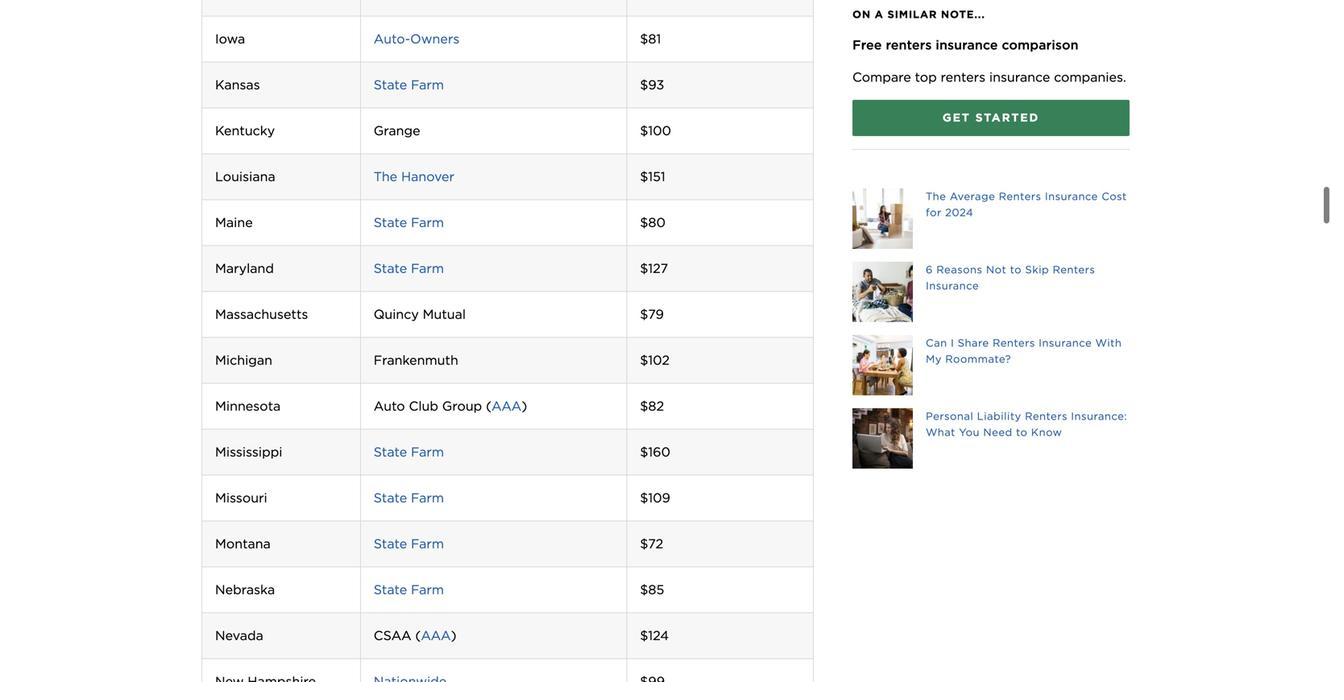 Task type: describe. For each thing, give the bounding box(es) containing it.
massachusetts
[[215, 307, 308, 322]]

owners
[[410, 31, 460, 47]]

insurance inside can i share renters insurance with my roommate?
[[1039, 337, 1092, 349]]

club
[[409, 398, 438, 414]]

frankenmuth
[[374, 352, 458, 368]]

$81
[[640, 31, 661, 47]]

the hanover
[[374, 169, 454, 184]]

1 vertical spatial renters
[[941, 69, 986, 85]]

comparison
[[1002, 37, 1079, 53]]

know
[[1031, 426, 1062, 439]]

what
[[926, 426, 956, 439]]

$100
[[640, 123, 671, 139]]

missouri
[[215, 490, 267, 506]]

auto club group ( aaa )
[[374, 398, 527, 414]]

share
[[958, 337, 989, 349]]

need
[[983, 426, 1013, 439]]

started
[[975, 111, 1040, 124]]

6 reasons not to skip renters insurance link
[[853, 262, 1130, 322]]

2024
[[945, 206, 974, 219]]

not
[[986, 263, 1007, 276]]

$109
[[640, 490, 670, 506]]

get
[[943, 111, 971, 124]]

mutual
[[423, 307, 466, 322]]

0 vertical spatial insurance
[[936, 37, 998, 53]]

$127
[[640, 261, 668, 276]]

michigan
[[215, 352, 272, 368]]

state farm link for maine
[[374, 215, 444, 230]]

personal liability renters insurance: what you need to know
[[926, 410, 1127, 439]]

on
[[853, 8, 871, 21]]

personal liability renters insurance: what you need to know link
[[853, 409, 1130, 469]]

compare top renters insurance companies.
[[853, 69, 1126, 85]]

grange
[[374, 123, 420, 139]]

$160
[[640, 444, 670, 460]]

to inside personal liability renters insurance: what you need to know
[[1016, 426, 1028, 439]]

group
[[442, 398, 482, 414]]

insurance inside the average renters insurance cost for 2024
[[1045, 190, 1098, 203]]

renters inside the average renters insurance cost for 2024
[[999, 190, 1041, 203]]

minnesota
[[215, 398, 281, 414]]

to inside the 6 reasons not to skip renters insurance
[[1010, 263, 1022, 276]]

companies.
[[1054, 69, 1126, 85]]

similar
[[888, 8, 937, 21]]

louisiana
[[215, 169, 275, 184]]

free renters insurance comparison
[[853, 37, 1079, 53]]

state farm link for montana
[[374, 536, 444, 552]]

$82
[[640, 398, 664, 414]]

$102
[[640, 352, 670, 368]]

farm for maine
[[411, 215, 444, 230]]

farm for nebraska
[[411, 582, 444, 598]]

farm for kansas
[[411, 77, 444, 93]]

state for mississippi
[[374, 444, 407, 460]]

roommate?
[[945, 353, 1011, 365]]

my
[[926, 353, 942, 365]]

insurance:
[[1071, 410, 1127, 423]]

can i share renters insurance with my roommate?
[[926, 337, 1122, 365]]

0 vertical spatial )
[[522, 398, 527, 414]]

farm for missouri
[[411, 490, 444, 506]]

state farm for montana
[[374, 536, 444, 552]]

a
[[875, 8, 884, 21]]

auto-
[[374, 31, 410, 47]]

the hanover link
[[374, 169, 454, 184]]

farm for montana
[[411, 536, 444, 552]]

cost
[[1102, 190, 1127, 203]]

get started
[[943, 111, 1040, 124]]

farm for mississippi
[[411, 444, 444, 460]]

state for maryland
[[374, 261, 407, 276]]

with
[[1096, 337, 1122, 349]]

state farm for kansas
[[374, 77, 444, 93]]

free
[[853, 37, 882, 53]]

csaa
[[374, 628, 411, 644]]

the for the hanover
[[374, 169, 397, 184]]

skip
[[1025, 263, 1049, 276]]

state farm link for missouri
[[374, 490, 444, 506]]

0 horizontal spatial aaa
[[421, 628, 451, 644]]

state farm for maine
[[374, 215, 444, 230]]

auto-owners link
[[374, 31, 460, 47]]

the average renters insurance cost for 2024 link
[[853, 189, 1130, 249]]

note...
[[941, 8, 985, 21]]

maine
[[215, 215, 253, 230]]

aaa link for auto club group (
[[492, 398, 522, 414]]

renters inside the 6 reasons not to skip renters insurance
[[1053, 263, 1095, 276]]

i
[[951, 337, 954, 349]]

liability
[[977, 410, 1022, 423]]



Task type: locate. For each thing, give the bounding box(es) containing it.
state for kansas
[[374, 77, 407, 93]]

the left hanover
[[374, 169, 397, 184]]

iowa
[[215, 31, 245, 47]]

) right group
[[522, 398, 527, 414]]

on a similar note...
[[853, 8, 985, 21]]

insurance down reasons
[[926, 280, 979, 292]]

you
[[959, 426, 980, 439]]

6 reasons not to skip renters insurance
[[926, 263, 1095, 292]]

6 farm from the top
[[411, 536, 444, 552]]

0 vertical spatial to
[[1010, 263, 1022, 276]]

4 state farm link from the top
[[374, 444, 444, 460]]

montana
[[215, 536, 271, 552]]

3 farm from the top
[[411, 261, 444, 276]]

kentucky
[[215, 123, 275, 139]]

maryland
[[215, 261, 274, 276]]

state for nebraska
[[374, 582, 407, 598]]

renters up know
[[1025, 410, 1068, 423]]

$124
[[640, 628, 669, 644]]

state farm for missouri
[[374, 490, 444, 506]]

quincy mutual
[[374, 307, 466, 322]]

3 state from the top
[[374, 261, 407, 276]]

( right group
[[486, 398, 492, 414]]

1 horizontal spatial renters
[[941, 69, 986, 85]]

renters right skip
[[1053, 263, 1095, 276]]

state farm link for kansas
[[374, 77, 444, 93]]

state farm link for mississippi
[[374, 444, 444, 460]]

6
[[926, 263, 933, 276]]

1 horizontal spatial aaa link
[[492, 398, 522, 414]]

5 state from the top
[[374, 490, 407, 506]]

can i share renters insurance with my roommate? link
[[853, 335, 1130, 396]]

7 farm from the top
[[411, 582, 444, 598]]

insurance down note...
[[936, 37, 998, 53]]

state for maine
[[374, 215, 407, 230]]

2 state farm from the top
[[374, 215, 444, 230]]

the
[[374, 169, 397, 184], [926, 190, 946, 203]]

5 farm from the top
[[411, 490, 444, 506]]

renters down similar
[[886, 37, 932, 53]]

to right need
[[1016, 426, 1028, 439]]

aaa link for csaa (
[[421, 628, 451, 644]]

state farm
[[374, 77, 444, 93], [374, 215, 444, 230], [374, 261, 444, 276], [374, 444, 444, 460], [374, 490, 444, 506], [374, 536, 444, 552], [374, 582, 444, 598]]

0 vertical spatial (
[[486, 398, 492, 414]]

0 vertical spatial the
[[374, 169, 397, 184]]

0 horizontal spatial )
[[451, 628, 457, 644]]

state farm link
[[374, 77, 444, 93], [374, 215, 444, 230], [374, 261, 444, 276], [374, 444, 444, 460], [374, 490, 444, 506], [374, 536, 444, 552], [374, 582, 444, 598]]

the for the average renters insurance cost for 2024
[[926, 190, 946, 203]]

0 vertical spatial renters
[[886, 37, 932, 53]]

$93
[[640, 77, 664, 93]]

compare
[[853, 69, 911, 85]]

state farm link for maryland
[[374, 261, 444, 276]]

insurance
[[1045, 190, 1098, 203], [926, 280, 979, 292], [1039, 337, 1092, 349]]

$72
[[640, 536, 663, 552]]

quincy
[[374, 307, 419, 322]]

1 state farm from the top
[[374, 77, 444, 93]]

insurance left with
[[1039, 337, 1092, 349]]

for
[[926, 206, 942, 219]]

renters inside can i share renters insurance with my roommate?
[[993, 337, 1035, 349]]

renters down free renters insurance comparison
[[941, 69, 986, 85]]

3 state farm from the top
[[374, 261, 444, 276]]

1 vertical spatial insurance
[[989, 69, 1050, 85]]

1 vertical spatial aaa
[[421, 628, 451, 644]]

renters
[[886, 37, 932, 53], [941, 69, 986, 85]]

insurance inside the 6 reasons not to skip renters insurance
[[926, 280, 979, 292]]

get started link
[[853, 100, 1130, 136]]

farm for maryland
[[411, 261, 444, 276]]

aaa right group
[[492, 398, 522, 414]]

5 state farm from the top
[[374, 490, 444, 506]]

1 horizontal spatial (
[[486, 398, 492, 414]]

nebraska
[[215, 582, 275, 598]]

aaa right csaa
[[421, 628, 451, 644]]

4 state from the top
[[374, 444, 407, 460]]

csaa ( aaa )
[[374, 628, 457, 644]]

6 state farm link from the top
[[374, 536, 444, 552]]

1 state from the top
[[374, 77, 407, 93]]

0 horizontal spatial renters
[[886, 37, 932, 53]]

1 vertical spatial the
[[926, 190, 946, 203]]

0 vertical spatial aaa link
[[492, 398, 522, 414]]

)
[[522, 398, 527, 414], [451, 628, 457, 644]]

aaa link right group
[[492, 398, 522, 414]]

2 farm from the top
[[411, 215, 444, 230]]

2 vertical spatial insurance
[[1039, 337, 1092, 349]]

the average renters insurance cost for 2024
[[926, 190, 1127, 219]]

the inside the average renters insurance cost for 2024
[[926, 190, 946, 203]]

farm
[[411, 77, 444, 93], [411, 215, 444, 230], [411, 261, 444, 276], [411, 444, 444, 460], [411, 490, 444, 506], [411, 536, 444, 552], [411, 582, 444, 598]]

1 vertical spatial (
[[415, 628, 421, 644]]

state farm link for nebraska
[[374, 582, 444, 598]]

renters up "roommate?" on the right bottom
[[993, 337, 1035, 349]]

1 vertical spatial to
[[1016, 426, 1028, 439]]

the up for
[[926, 190, 946, 203]]

1 horizontal spatial )
[[522, 398, 527, 414]]

$79
[[640, 307, 664, 322]]

1 farm from the top
[[411, 77, 444, 93]]

0 vertical spatial aaa
[[492, 398, 522, 414]]

nevada
[[215, 628, 263, 644]]

$151
[[640, 169, 665, 184]]

$80
[[640, 215, 666, 230]]

state farm for nebraska
[[374, 582, 444, 598]]

reasons
[[937, 263, 983, 276]]

kansas
[[215, 77, 260, 93]]

average
[[950, 190, 995, 203]]

0 horizontal spatial aaa link
[[421, 628, 451, 644]]

$85
[[640, 582, 664, 598]]

auto-owners
[[374, 31, 460, 47]]

1 vertical spatial )
[[451, 628, 457, 644]]

aaa
[[492, 398, 522, 414], [421, 628, 451, 644]]

1 horizontal spatial the
[[926, 190, 946, 203]]

insurance down comparison
[[989, 69, 1050, 85]]

3 state farm link from the top
[[374, 261, 444, 276]]

renters inside personal liability renters insurance: what you need to know
[[1025, 410, 1068, 423]]

1 state farm link from the top
[[374, 77, 444, 93]]

renters right average on the top right
[[999, 190, 1041, 203]]

state
[[374, 77, 407, 93], [374, 215, 407, 230], [374, 261, 407, 276], [374, 444, 407, 460], [374, 490, 407, 506], [374, 536, 407, 552], [374, 582, 407, 598]]

2 state farm link from the top
[[374, 215, 444, 230]]

personal
[[926, 410, 974, 423]]

state for montana
[[374, 536, 407, 552]]

1 vertical spatial aaa link
[[421, 628, 451, 644]]

7 state farm from the top
[[374, 582, 444, 598]]

renters
[[999, 190, 1041, 203], [1053, 263, 1095, 276], [993, 337, 1035, 349], [1025, 410, 1068, 423]]

top
[[915, 69, 937, 85]]

to right the not
[[1010, 263, 1022, 276]]

(
[[486, 398, 492, 414], [415, 628, 421, 644]]

state for missouri
[[374, 490, 407, 506]]

mississippi
[[215, 444, 282, 460]]

6 state from the top
[[374, 536, 407, 552]]

1 horizontal spatial aaa
[[492, 398, 522, 414]]

can
[[926, 337, 947, 349]]

aaa link
[[492, 398, 522, 414], [421, 628, 451, 644]]

auto
[[374, 398, 405, 414]]

insurance left cost
[[1045, 190, 1098, 203]]

aaa link right csaa
[[421, 628, 451, 644]]

state farm for maryland
[[374, 261, 444, 276]]

) right csaa
[[451, 628, 457, 644]]

4 farm from the top
[[411, 444, 444, 460]]

( right csaa
[[415, 628, 421, 644]]

to
[[1010, 263, 1022, 276], [1016, 426, 1028, 439]]

6 state farm from the top
[[374, 536, 444, 552]]

0 horizontal spatial the
[[374, 169, 397, 184]]

2 state from the top
[[374, 215, 407, 230]]

state farm for mississippi
[[374, 444, 444, 460]]

hanover
[[401, 169, 454, 184]]

insurance
[[936, 37, 998, 53], [989, 69, 1050, 85]]

1 vertical spatial insurance
[[926, 280, 979, 292]]

7 state farm link from the top
[[374, 582, 444, 598]]

7 state from the top
[[374, 582, 407, 598]]

0 vertical spatial insurance
[[1045, 190, 1098, 203]]

0 horizontal spatial (
[[415, 628, 421, 644]]

4 state farm from the top
[[374, 444, 444, 460]]

5 state farm link from the top
[[374, 490, 444, 506]]



Task type: vqa. For each thing, say whether or not it's contained in the screenshot.
0% within BEST 0% AND LOW-INTEREST CARDS
no



